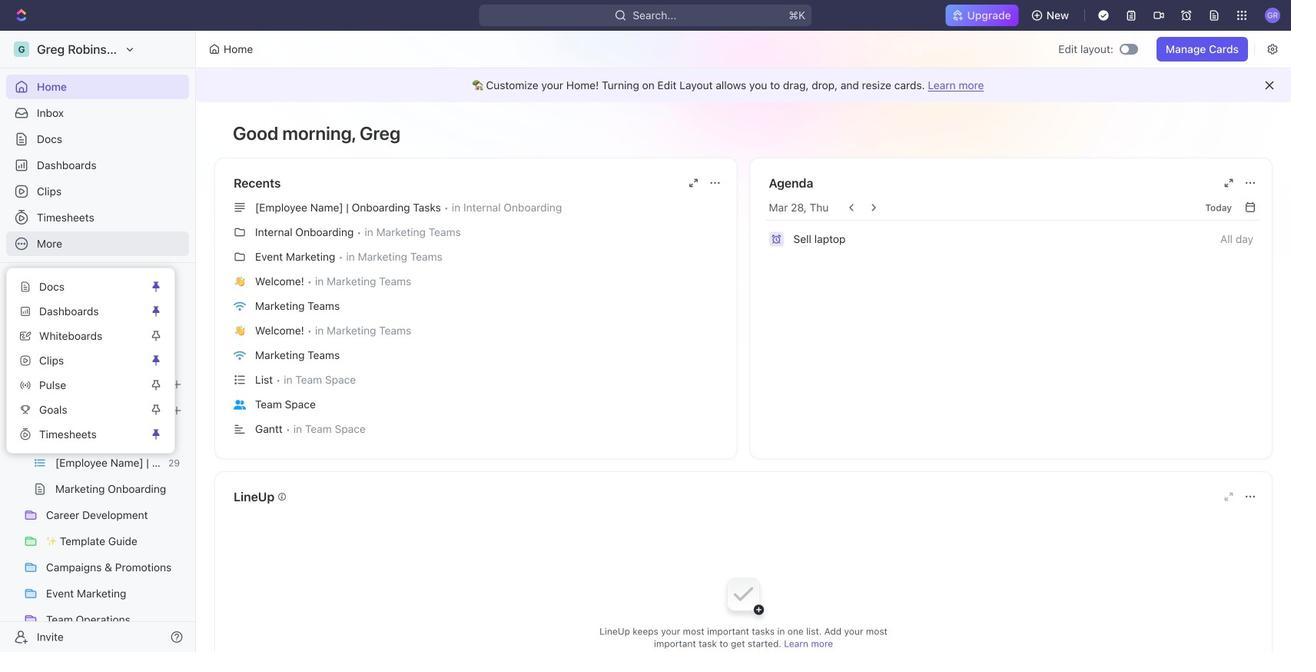 Task type: vqa. For each thing, say whether or not it's contained in the screenshot.
Sidebar navigation
yes



Task type: describe. For each thing, give the bounding box(es) containing it.
sidebar navigation
[[0, 31, 196, 652]]

wifi image
[[234, 350, 246, 360]]



Task type: locate. For each thing, give the bounding box(es) containing it.
user group image
[[234, 400, 246, 410]]

1 vertical spatial wifi image
[[16, 380, 27, 389]]

0 horizontal spatial wifi image
[[16, 380, 27, 389]]

wifi image
[[234, 301, 246, 311], [16, 380, 27, 389]]

tree
[[6, 320, 189, 652]]

0 vertical spatial wifi image
[[234, 301, 246, 311]]

wifi image inside "tree"
[[16, 380, 27, 389]]

1 horizontal spatial wifi image
[[234, 301, 246, 311]]

alert
[[196, 68, 1292, 102]]

tree inside sidebar navigation
[[6, 320, 189, 652]]



